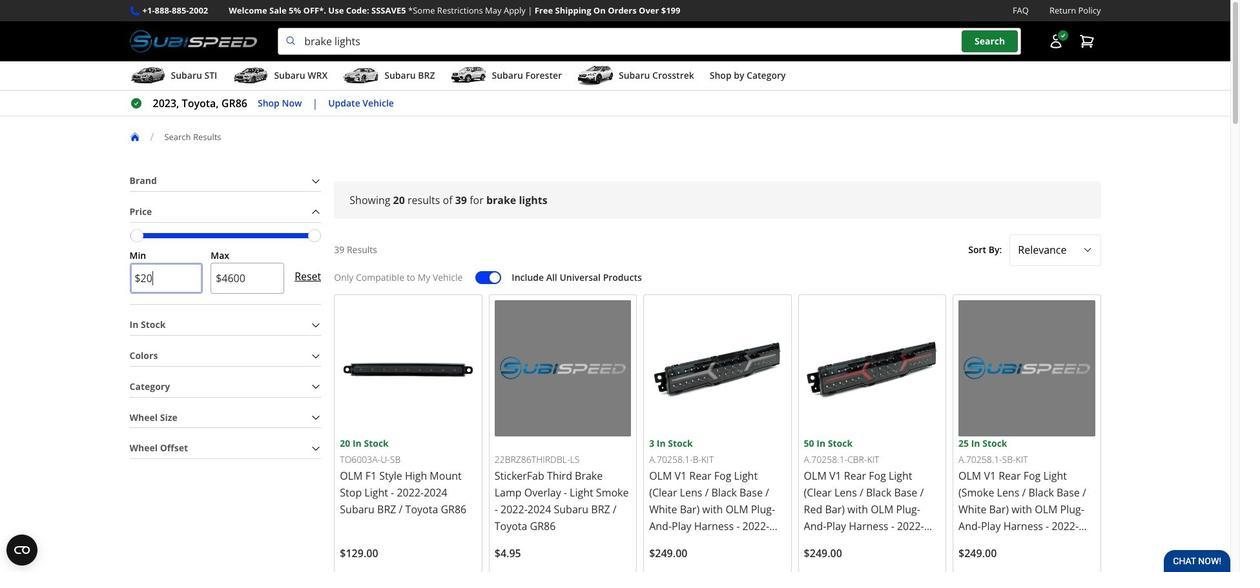 Task type: locate. For each thing, give the bounding box(es) containing it.
maximum slider
[[308, 229, 321, 242]]

None text field
[[130, 263, 203, 294], [211, 263, 284, 294], [130, 263, 203, 294], [211, 263, 284, 294]]

olm f1 style high mount stop light - 2022-2024 subaru brz / toyota gr86 image
[[340, 300, 477, 437]]

open widget image
[[6, 535, 37, 566]]

a subaru brz thumbnail image image
[[343, 66, 380, 85]]

olm v1 rear fog light (clear lens / black base / white bar) with olm plug-and-play harness - 2022-2024 subaru brz / toyota gr86 image
[[650, 300, 786, 437]]

minimum slider
[[130, 229, 143, 242]]



Task type: vqa. For each thing, say whether or not it's contained in the screenshot.
stock associated with 1201
no



Task type: describe. For each thing, give the bounding box(es) containing it.
button image
[[1049, 34, 1064, 49]]

stickerfab third brake lamp overlay - light smoke - 2022-2024 subaru brz / toyota gr86 image
[[495, 300, 632, 437]]

a subaru forester thumbnail image image
[[451, 66, 487, 85]]

subispeed logo image
[[130, 28, 257, 55]]

a subaru wrx thumbnail image image
[[233, 66, 269, 85]]

home image
[[130, 132, 140, 142]]

a subaru sti thumbnail image image
[[130, 66, 166, 85]]

a subaru crosstrek thumbnail image image
[[578, 66, 614, 85]]

search input field
[[278, 28, 1021, 55]]

olm v1 rear fog light (clear lens / black base / red bar) with olm plug-and-play harness - 2022-2024 subaru brz / toyota gr86 image
[[804, 300, 941, 437]]

olm v1 rear fog light (smoke lens / black base / white bar) with olm plug-and-play harness - 2022-2024 subaru brz / toyota gr86 image
[[959, 300, 1096, 437]]



